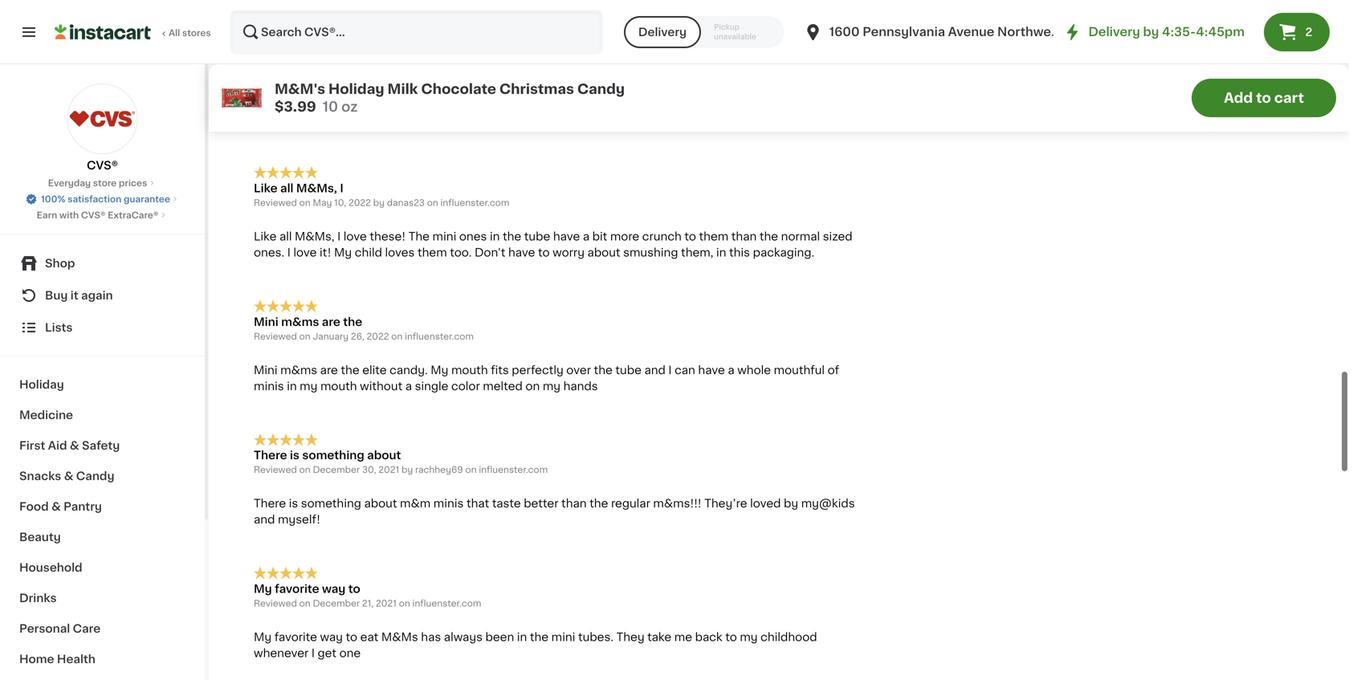 Task type: vqa. For each thing, say whether or not it's contained in the screenshot.
"ADD TO CART" button at the top right of the page
yes



Task type: describe. For each thing, give the bounding box(es) containing it.
and inside mini m&ms are the elite candy. my mouth fits perfectly over the tube and i can have a whole mouthful of minis in my mouth without a single color melted on my hands
[[645, 364, 666, 376]]

eat
[[360, 632, 379, 643]]

beauty link
[[10, 522, 195, 553]]

more
[[610, 231, 640, 242]]

i inside mini m&ms are the elite candy. my mouth fits perfectly over the tube and i can have a whole mouthful of minis in my mouth without a single color melted on my hands
[[669, 364, 672, 376]]

2022 for like all m&ms, i
[[349, 198, 371, 207]]

snacks & candy link
[[10, 461, 195, 492]]

december for something
[[313, 466, 360, 474]]

0 vertical spatial cvs®
[[87, 160, 118, 171]]

in inside mini m&ms are the elite candy. my mouth fits perfectly over the tube and i can have a whole mouthful of minis in my mouth without a single color melted on my hands
[[287, 381, 297, 392]]

influenster.com inside mini m&ms are the reviewed on january 26, 2022 on influenster.com
[[405, 332, 474, 341]]

drinks link
[[10, 583, 195, 614]]

all for like all m&ms, i love these! the mini ones in the tube have a bit more crunch to them than the normal sized ones. i love it! my child loves them too. don't have to worry about smushing them, in this packaging.
[[280, 231, 292, 242]]

these
[[792, 97, 826, 108]]

on left january
[[299, 332, 311, 341]]

m&m's
[[275, 82, 325, 96]]

add
[[1224, 91, 1253, 105]]

mini for mini m&ms are the elite candy. my mouth fits perfectly over the tube and i can have a whole mouthful of minis in my mouth without a single color melted on my hands
[[254, 364, 278, 376]]

have inside mini m&ms are the elite candy. my mouth fits perfectly over the tube and i can have a whole mouthful of minis in my mouth without a single color melted on my hands
[[698, 364, 725, 376]]

adorable mini m&ms for baking! heck i even love them for granola recipes and yogurt parfaits!! these are so yummy and the perfect snack (tiny and less calories!!)
[[254, 97, 847, 124]]

reviewed inside excellent! reviewed on november 13, 2022 by adrianen2442 on influenster.com
[[254, 65, 297, 73]]

mini inside adorable mini m&ms for baking! heck i even love them for granola recipes and yogurt parfaits!! these are so yummy and the perfect snack (tiny and less calories!!)
[[308, 97, 331, 108]]

this
[[729, 247, 750, 258]]

2
[[1306, 27, 1313, 38]]

2022 inside excellent! reviewed on november 13, 2022 by adrianen2442 on influenster.com
[[375, 65, 398, 73]]

january
[[313, 332, 349, 341]]

melted
[[483, 381, 523, 392]]

m&ms, for love
[[295, 231, 335, 242]]

hands
[[564, 381, 598, 392]]

0 vertical spatial &
[[70, 440, 79, 451]]

december for way
[[313, 599, 360, 608]]

they're
[[705, 498, 747, 509]]

on inside mini m&ms are the elite candy. my mouth fits perfectly over the tube and i can have a whole mouthful of minis in my mouth without a single color melted on my hands
[[526, 381, 540, 392]]

and left oz
[[317, 113, 338, 124]]

to up "them,"
[[685, 231, 696, 242]]

4:35-
[[1162, 26, 1196, 38]]

with
[[59, 211, 79, 220]]

to inside my favorite way to reviewed on december 21, 2021 on influenster.com
[[348, 584, 360, 595]]

me
[[675, 632, 692, 643]]

home health link
[[10, 644, 195, 675]]

instacart logo image
[[55, 22, 151, 42]]

1 vertical spatial cvs®
[[81, 211, 106, 220]]

medicine link
[[10, 400, 195, 431]]

get
[[318, 648, 337, 659]]

m&m's holiday milk chocolate christmas candy $3.99 10 oz
[[275, 82, 625, 114]]

something for reviewed
[[302, 450, 364, 461]]

earn with cvs® extracare® link
[[37, 209, 168, 222]]

& for candy
[[64, 471, 73, 482]]

my inside the my favorite way to eat m&ms has always been in the mini tubes. they take me back to my childhood whenever i get one
[[254, 632, 272, 643]]

by inside excellent! reviewed on november 13, 2022 by adrianen2442 on influenster.com
[[400, 65, 412, 73]]

minis inside mini m&ms are the elite candy. my mouth fits perfectly over the tube and i can have a whole mouthful of minis in my mouth without a single color melted on my hands
[[254, 381, 284, 392]]

perfect
[[363, 113, 404, 124]]

is for there is something about m&m minis that taste better than the regular m&ms!!! they're loved by my@kids and myself!
[[289, 498, 298, 509]]

by inside there is something about m&m minis that taste better than the regular m&ms!!! they're loved by my@kids and myself!
[[784, 498, 799, 509]]

1600 pennsylvania avenue northwest
[[830, 26, 1063, 38]]

21,
[[362, 599, 374, 608]]

there for there is something about m&m minis that taste better than the regular m&ms!!! they're loved by my@kids and myself!
[[254, 498, 286, 509]]

adorable
[[254, 97, 305, 108]]

my@kids
[[801, 498, 855, 509]]

the inside mini m&ms are the reviewed on january 26, 2022 on influenster.com
[[343, 316, 362, 328]]

i inside the like all m&ms, i reviewed on may 10, 2022 by danas23 on influenster.com
[[340, 183, 344, 194]]

0 horizontal spatial my
[[300, 381, 318, 392]]

personal care link
[[10, 614, 195, 644]]

about for there is something about m&m minis that taste better than the regular m&ms!!! they're loved by my@kids and myself!
[[364, 498, 397, 509]]

minis inside there is something about m&m minis that taste better than the regular m&ms!!! they're loved by my@kids and myself!
[[434, 498, 464, 509]]

everyday store prices
[[48, 179, 147, 188]]

household link
[[10, 553, 195, 583]]

m&ms for elite
[[280, 364, 317, 376]]

i down 10,
[[337, 231, 341, 242]]

food & pantry link
[[10, 492, 195, 522]]

m&ms
[[381, 632, 418, 643]]

add to cart
[[1224, 91, 1304, 105]]

m&m
[[400, 498, 431, 509]]

on up the myself!
[[299, 466, 311, 474]]

food & pantry
[[19, 501, 102, 512]]

mini m&ms are the reviewed on january 26, 2022 on influenster.com
[[254, 316, 474, 341]]

rachhey69
[[415, 466, 463, 474]]

crunch
[[642, 231, 682, 242]]

m&ms for reviewed
[[281, 316, 319, 328]]

child
[[355, 247, 382, 258]]

on up "m&ms"
[[399, 599, 410, 608]]

way for reviewed
[[322, 584, 346, 595]]

the inside the my favorite way to eat m&ms has always been in the mini tubes. they take me back to my childhood whenever i get one
[[530, 632, 549, 643]]

m&ms, for reviewed
[[296, 183, 337, 194]]

1 vertical spatial candy
[[76, 471, 114, 482]]

10,
[[334, 198, 346, 207]]

delivery by 4:35-4:45pm
[[1089, 26, 1245, 38]]

by inside the like all m&ms, i reviewed on may 10, 2022 by danas23 on influenster.com
[[373, 198, 385, 207]]

the inside adorable mini m&ms for baking! heck i even love them for granola recipes and yogurt parfaits!! these are so yummy and the perfect snack (tiny and less calories!!)
[[341, 113, 360, 124]]

take
[[648, 632, 672, 643]]

delivery by 4:35-4:45pm link
[[1063, 22, 1245, 42]]

0 horizontal spatial them
[[418, 247, 447, 258]]

november
[[313, 65, 359, 73]]

1 horizontal spatial my
[[543, 381, 561, 392]]

them,
[[681, 247, 714, 258]]

sized
[[823, 231, 853, 242]]

packaging.
[[753, 247, 815, 258]]

2022 for mini m&ms are the
[[367, 332, 389, 341]]

like for like all m&ms, i love these! the mini ones in the tube have a bit more crunch to them than the normal sized ones. i love it! my child loves them too. don't have to worry about smushing them, in this packaging.
[[254, 231, 277, 242]]

aid
[[48, 440, 67, 451]]

mini m&ms are the elite candy. my mouth fits perfectly over the tube and i can have a whole mouthful of minis in my mouth without a single color melted on my hands
[[254, 364, 840, 392]]

parfaits!!
[[738, 97, 789, 108]]

100% satisfaction guarantee
[[41, 195, 170, 204]]

color
[[451, 381, 480, 392]]

northwest
[[998, 26, 1063, 38]]

mouthful
[[774, 364, 825, 376]]

lists
[[45, 322, 73, 333]]

my inside my favorite way to reviewed on december 21, 2021 on influenster.com
[[254, 584, 272, 595]]

extracare®
[[108, 211, 159, 220]]

1 vertical spatial a
[[728, 364, 735, 376]]

by inside there is something about reviewed on december 30, 2021 by rachhey69 on influenster.com
[[402, 466, 413, 474]]

on up chocolate
[[477, 65, 488, 73]]

about inside like all m&ms, i love these! the mini ones in the tube have a bit more crunch to them than the normal sized ones. i love it! my child loves them too. don't have to worry about smushing them, in this packaging.
[[588, 247, 621, 258]]

1 for from the left
[[375, 97, 391, 108]]

26,
[[351, 332, 364, 341]]

worry
[[553, 247, 585, 258]]

yogurt
[[697, 97, 735, 108]]

2 vertical spatial love
[[293, 247, 317, 258]]

to right back
[[726, 632, 737, 643]]

1 horizontal spatial have
[[553, 231, 580, 242]]

on left may
[[299, 198, 311, 207]]

even
[[477, 97, 504, 108]]

there is something about reviewed on december 30, 2021 by rachhey69 on influenster.com
[[254, 450, 548, 474]]

whole
[[738, 364, 771, 376]]

so
[[254, 113, 269, 124]]

than inside like all m&ms, i love these! the mini ones in the tube have a bit more crunch to them than the normal sized ones. i love it! my child loves them too. don't have to worry about smushing them, in this packaging.
[[732, 231, 757, 242]]

100% satisfaction guarantee button
[[25, 190, 180, 206]]

don't
[[475, 247, 506, 258]]

reviewed for mini
[[254, 332, 297, 341]]

myself!
[[278, 514, 320, 525]]

guarantee
[[124, 195, 170, 204]]

food
[[19, 501, 49, 512]]

like for like all m&ms, i reviewed on may 10, 2022 by danas23 on influenster.com
[[254, 183, 278, 194]]

snack
[[407, 113, 441, 124]]

danas23
[[387, 198, 425, 207]]

prices
[[119, 179, 147, 188]]

satisfaction
[[68, 195, 122, 204]]

to left worry on the top left of the page
[[538, 247, 550, 258]]

household
[[19, 562, 82, 574]]

m&ms!!!
[[653, 498, 702, 509]]

perfectly
[[512, 364, 564, 376]]

the right over
[[594, 364, 613, 376]]

the up don't
[[503, 231, 521, 242]]



Task type: locate. For each thing, give the bounding box(es) containing it.
reviewed left january
[[254, 332, 297, 341]]

them down "the"
[[418, 247, 447, 258]]

0 horizontal spatial a
[[405, 381, 412, 392]]

5 reviewed from the top
[[254, 599, 297, 608]]

something up the myself!
[[301, 498, 361, 509]]

about left m&m
[[364, 498, 397, 509]]

have
[[553, 231, 580, 242], [508, 247, 535, 258], [698, 364, 725, 376]]

reviewed up the myself!
[[254, 466, 297, 474]]

& right aid
[[70, 440, 79, 451]]

december inside there is something about reviewed on december 30, 2021 by rachhey69 on influenster.com
[[313, 466, 360, 474]]

m&ms down january
[[280, 364, 317, 376]]

None search field
[[230, 10, 603, 55]]

by left danas23
[[373, 198, 385, 207]]

always
[[444, 632, 483, 643]]

& right food
[[51, 501, 61, 512]]

2022 right 10,
[[349, 198, 371, 207]]

my inside like all m&ms, i love these! the mini ones in the tube have a bit more crunch to them than the normal sized ones. i love it! my child loves them too. don't have to worry about smushing them, in this packaging.
[[334, 247, 352, 258]]

2021 for my favorite way to
[[376, 599, 397, 608]]

i left get
[[312, 648, 315, 659]]

is
[[290, 450, 300, 461], [289, 498, 298, 509]]

2 horizontal spatial love
[[507, 97, 530, 108]]

& right snacks at left
[[64, 471, 73, 482]]

them
[[533, 97, 562, 108], [699, 231, 729, 242], [418, 247, 447, 258]]

calories!!)
[[522, 113, 578, 124]]

buy it again link
[[10, 280, 195, 312]]

minis
[[254, 381, 284, 392], [434, 498, 464, 509]]

on down perfectly
[[526, 381, 540, 392]]

reviewed
[[254, 65, 297, 73], [254, 198, 297, 207], [254, 332, 297, 341], [254, 466, 297, 474], [254, 599, 297, 608]]

favorite
[[275, 584, 319, 595], [274, 632, 317, 643]]

and inside there is something about m&m minis that taste better than the regular m&ms!!! they're loved by my@kids and myself!
[[254, 514, 275, 525]]

influenster.com up taste
[[479, 466, 548, 474]]

1 there from the top
[[254, 450, 287, 461]]

on right rachhey69
[[465, 466, 477, 474]]

influenster.com inside excellent! reviewed on november 13, 2022 by adrianen2442 on influenster.com
[[491, 65, 560, 73]]

1 reviewed from the top
[[254, 65, 297, 73]]

december inside my favorite way to reviewed on december 21, 2021 on influenster.com
[[313, 599, 360, 608]]

love left it!
[[293, 247, 317, 258]]

whenever
[[254, 648, 309, 659]]

0 vertical spatial mini
[[254, 316, 279, 328]]

candy up the 'granola'
[[577, 82, 625, 96]]

1 vertical spatial have
[[508, 247, 535, 258]]

2 there from the top
[[254, 498, 286, 509]]

a down candy.
[[405, 381, 412, 392]]

my down perfectly
[[543, 381, 561, 392]]

0 horizontal spatial minis
[[254, 381, 284, 392]]

1 vertical spatial like
[[254, 231, 277, 242]]

reviewed inside my favorite way to reviewed on december 21, 2021 on influenster.com
[[254, 599, 297, 608]]

holiday up 'medicine'
[[19, 379, 64, 390]]

love up child
[[344, 231, 367, 242]]

(tiny
[[443, 113, 469, 124]]

adrianen2442
[[414, 65, 475, 73]]

2 for from the left
[[565, 97, 581, 108]]

way for eat
[[320, 632, 343, 643]]

my right back
[[740, 632, 758, 643]]

like inside the like all m&ms, i reviewed on may 10, 2022 by danas23 on influenster.com
[[254, 183, 278, 194]]

1 vertical spatial about
[[367, 450, 401, 461]]

way inside my favorite way to reviewed on december 21, 2021 on influenster.com
[[322, 584, 346, 595]]

and down even at the top of page
[[472, 113, 493, 124]]

mini inside mini m&ms are the reviewed on january 26, 2022 on influenster.com
[[254, 316, 279, 328]]

drinks
[[19, 593, 57, 604]]

4 reviewed from the top
[[254, 466, 297, 474]]

something inside there is something about reviewed on december 30, 2021 by rachhey69 on influenster.com
[[302, 450, 364, 461]]

1 horizontal spatial holiday
[[329, 82, 384, 96]]

all stores
[[169, 29, 211, 37]]

1 vertical spatial december
[[313, 599, 360, 608]]

0 vertical spatial favorite
[[275, 584, 319, 595]]

2 horizontal spatial have
[[698, 364, 725, 376]]

0 vertical spatial a
[[583, 231, 590, 242]]

cvs® up 'everyday store prices' link
[[87, 160, 118, 171]]

excellent!
[[254, 49, 312, 60]]

back
[[695, 632, 723, 643]]

1 horizontal spatial mouth
[[451, 364, 488, 376]]

0 vertical spatial love
[[507, 97, 530, 108]]

m&ms inside mini m&ms are the elite candy. my mouth fits perfectly over the tube and i can have a whole mouthful of minis in my mouth without a single color melted on my hands
[[280, 364, 317, 376]]

the up packaging.
[[760, 231, 778, 242]]

1 vertical spatial there
[[254, 498, 286, 509]]

have right don't
[[508, 247, 535, 258]]

m&ms, inside the like all m&ms, i reviewed on may 10, 2022 by danas23 on influenster.com
[[296, 183, 337, 194]]

my inside mini m&ms are the elite candy. my mouth fits perfectly over the tube and i can have a whole mouthful of minis in my mouth without a single color melted on my hands
[[431, 364, 449, 376]]

mini left tubes.
[[552, 632, 575, 643]]

my favorite way to reviewed on december 21, 2021 on influenster.com
[[254, 584, 481, 608]]

baking!
[[394, 97, 435, 108]]

are inside mini m&ms are the reviewed on january 26, 2022 on influenster.com
[[322, 316, 340, 328]]

to up one
[[346, 632, 358, 643]]

0 horizontal spatial candy
[[76, 471, 114, 482]]

holiday inside m&m's holiday milk chocolate christmas candy $3.99 10 oz
[[329, 82, 384, 96]]

1 horizontal spatial for
[[565, 97, 581, 108]]

0 horizontal spatial mini
[[308, 97, 331, 108]]

buy
[[45, 290, 68, 301]]

are right these
[[829, 97, 847, 108]]

2 button
[[1264, 13, 1330, 51]]

recipes
[[628, 97, 670, 108]]

cvs® down satisfaction
[[81, 211, 106, 220]]

personal
[[19, 623, 70, 635]]

the left regular
[[590, 498, 608, 509]]

is inside there is something about reviewed on december 30, 2021 by rachhey69 on influenster.com
[[290, 450, 300, 461]]

2 vertical spatial 2022
[[367, 332, 389, 341]]

m&ms, up it!
[[295, 231, 335, 242]]

delivery for delivery
[[639, 27, 687, 38]]

the right been
[[530, 632, 549, 643]]

something inside there is something about m&m minis that taste better than the regular m&ms!!! they're loved by my@kids and myself!
[[301, 498, 361, 509]]

all inside the like all m&ms, i reviewed on may 10, 2022 by danas23 on influenster.com
[[280, 183, 294, 194]]

m&ms, up may
[[296, 183, 337, 194]]

oz
[[342, 100, 358, 114]]

3 reviewed from the top
[[254, 332, 297, 341]]

fits
[[491, 364, 509, 376]]

2 vertical spatial are
[[320, 364, 338, 376]]

stores
[[182, 29, 211, 37]]

0 horizontal spatial tube
[[524, 231, 550, 242]]

by right loved
[[784, 498, 799, 509]]

2 vertical spatial &
[[51, 501, 61, 512]]

2 december from the top
[[313, 599, 360, 608]]

all stores link
[[55, 10, 212, 55]]

like
[[254, 183, 278, 194], [254, 231, 277, 242]]

2021 inside there is something about reviewed on december 30, 2021 by rachhey69 on influenster.com
[[379, 466, 399, 474]]

like inside like all m&ms, i love these! the mini ones in the tube have a bit more crunch to them than the normal sized ones. i love it! my child loves them too. don't have to worry about smushing them, in this packaging.
[[254, 231, 277, 242]]

on up m&m's
[[299, 65, 311, 73]]

i up 10,
[[340, 183, 344, 194]]

1 vertical spatial all
[[280, 231, 292, 242]]

there inside there is something about m&m minis that taste better than the regular m&ms!!! they're loved by my@kids and myself!
[[254, 498, 286, 509]]

milk
[[388, 82, 418, 96]]

1 vertical spatial m&ms,
[[295, 231, 335, 242]]

i inside adorable mini m&ms for baking! heck i even love them for granola recipes and yogurt parfaits!! these are so yummy and the perfect snack (tiny and less calories!!)
[[470, 97, 474, 108]]

something up 30,
[[302, 450, 364, 461]]

delivery
[[1089, 26, 1141, 38], [639, 27, 687, 38]]

i left even at the top of page
[[470, 97, 474, 108]]

0 vertical spatial them
[[533, 97, 562, 108]]

cart
[[1275, 91, 1304, 105]]

a inside like all m&ms, i love these! the mini ones in the tube have a bit more crunch to them than the normal sized ones. i love it! my child loves them too. don't have to worry about smushing them, in this packaging.
[[583, 231, 590, 242]]

the left elite
[[341, 364, 360, 376]]

on up whenever
[[299, 599, 311, 608]]

1 vertical spatial mini
[[254, 364, 278, 376]]

all for like all m&ms, i reviewed on may 10, 2022 by danas23 on influenster.com
[[280, 183, 294, 194]]

2021 inside my favorite way to reviewed on december 21, 2021 on influenster.com
[[376, 599, 397, 608]]

tube inside like all m&ms, i love these! the mini ones in the tube have a bit more crunch to them than the normal sized ones. i love it! my child loves them too. don't have to worry about smushing them, in this packaging.
[[524, 231, 550, 242]]

delivery left 4:35-
[[1089, 26, 1141, 38]]

m&ms,
[[296, 183, 337, 194], [295, 231, 335, 242]]

earn with cvs® extracare®
[[37, 211, 159, 220]]

on up candy.
[[391, 332, 403, 341]]

2 mini from the top
[[254, 364, 278, 376]]

1 horizontal spatial love
[[344, 231, 367, 242]]

1 vertical spatial way
[[320, 632, 343, 643]]

home health
[[19, 654, 95, 665]]

cvs® logo image
[[67, 84, 138, 154]]

m&ms
[[334, 97, 372, 108]]

shop link
[[10, 247, 195, 280]]

and left can
[[645, 364, 666, 376]]

1 vertical spatial 2022
[[349, 198, 371, 207]]

everyday
[[48, 179, 91, 188]]

influenster.com inside my favorite way to reviewed on december 21, 2021 on influenster.com
[[412, 599, 481, 608]]

1 vertical spatial tube
[[616, 364, 642, 376]]

tubes.
[[578, 632, 614, 643]]

0 vertical spatial there
[[254, 450, 287, 461]]

1600
[[830, 26, 860, 38]]

13,
[[361, 65, 373, 73]]

1 vertical spatial 2021
[[376, 599, 397, 608]]

smushing
[[623, 247, 678, 258]]

1 vertical spatial minis
[[434, 498, 464, 509]]

0 vertical spatial are
[[829, 97, 847, 108]]

about for there is something about reviewed on december 30, 2021 by rachhey69 on influenster.com
[[367, 450, 401, 461]]

for up perfect
[[375, 97, 391, 108]]

are up january
[[322, 316, 340, 328]]

2 vertical spatial mini
[[552, 632, 575, 643]]

it
[[71, 290, 78, 301]]

december
[[313, 466, 360, 474], [313, 599, 360, 608]]

2022 inside mini m&ms are the reviewed on january 26, 2022 on influenster.com
[[367, 332, 389, 341]]

are for mini m&ms are the elite candy. my mouth fits perfectly over the tube and i can have a whole mouthful of minis in my mouth without a single color melted on my hands
[[320, 364, 338, 376]]

1 horizontal spatial than
[[732, 231, 757, 242]]

to up eat
[[348, 584, 360, 595]]

1 horizontal spatial minis
[[434, 498, 464, 509]]

shop
[[45, 258, 75, 269]]

my down january
[[300, 381, 318, 392]]

is for there is something about reviewed on december 30, 2021 by rachhey69 on influenster.com
[[290, 450, 300, 461]]

0 horizontal spatial mouth
[[320, 381, 357, 392]]

0 vertical spatial about
[[588, 247, 621, 258]]

0 vertical spatial mouth
[[451, 364, 488, 376]]

about up 30,
[[367, 450, 401, 461]]

1 horizontal spatial a
[[583, 231, 590, 242]]

holiday
[[329, 82, 384, 96], [19, 379, 64, 390]]

safety
[[82, 440, 120, 451]]

to inside add to cart button
[[1257, 91, 1272, 105]]

influenster.com inside there is something about reviewed on december 30, 2021 by rachhey69 on influenster.com
[[479, 466, 548, 474]]

to
[[1257, 91, 1272, 105], [685, 231, 696, 242], [538, 247, 550, 258], [348, 584, 360, 595], [346, 632, 358, 643], [726, 632, 737, 643]]

by up milk at the top left
[[400, 65, 412, 73]]

2021 for there is something about
[[379, 466, 399, 474]]

better
[[524, 498, 559, 509]]

first aid & safety link
[[10, 431, 195, 461]]

can
[[675, 364, 695, 376]]

have up worry on the top left of the page
[[553, 231, 580, 242]]

there for there is something about reviewed on december 30, 2021 by rachhey69 on influenster.com
[[254, 450, 287, 461]]

1600 pennsylvania avenue northwest button
[[804, 10, 1063, 55]]

snacks
[[19, 471, 61, 482]]

reviewed for my
[[254, 599, 297, 608]]

1 horizontal spatial tube
[[616, 364, 642, 376]]

1 vertical spatial is
[[289, 498, 298, 509]]

2022 inside the like all m&ms, i reviewed on may 10, 2022 by danas23 on influenster.com
[[349, 198, 371, 207]]

that
[[467, 498, 489, 509]]

0 vertical spatial tube
[[524, 231, 550, 242]]

candy inside m&m's holiday milk chocolate christmas candy $3.99 10 oz
[[577, 82, 625, 96]]

there inside there is something about reviewed on december 30, 2021 by rachhey69 on influenster.com
[[254, 450, 287, 461]]

1 horizontal spatial delivery
[[1089, 26, 1141, 38]]

favorite for my favorite way to reviewed on december 21, 2021 on influenster.com
[[275, 584, 319, 595]]

Search field
[[231, 11, 602, 53]]

mini
[[308, 97, 331, 108], [433, 231, 457, 242], [552, 632, 575, 643]]

mini down m&m's
[[308, 97, 331, 108]]

0 horizontal spatial love
[[293, 247, 317, 258]]

reviewed for there
[[254, 466, 297, 474]]

0 vertical spatial something
[[302, 450, 364, 461]]

$3.99
[[275, 100, 316, 114]]

1 vertical spatial holiday
[[19, 379, 64, 390]]

and left the myself!
[[254, 514, 275, 525]]

tube inside mini m&ms are the elite candy. my mouth fits perfectly over the tube and i can have a whole mouthful of minis in my mouth without a single color melted on my hands
[[616, 364, 642, 376]]

0 vertical spatial m&ms
[[281, 316, 319, 328]]

i left can
[[669, 364, 672, 376]]

i inside the my favorite way to eat m&ms has always been in the mini tubes. they take me back to my childhood whenever i get one
[[312, 648, 315, 659]]

10
[[323, 100, 338, 114]]

0 vertical spatial december
[[313, 466, 360, 474]]

& for pantry
[[51, 501, 61, 512]]

2 vertical spatial have
[[698, 364, 725, 376]]

taste
[[492, 498, 521, 509]]

0 vertical spatial mini
[[308, 97, 331, 108]]

by left 4:35-
[[1143, 26, 1159, 38]]

the
[[409, 231, 430, 242]]

mini up too.
[[433, 231, 457, 242]]

favorite for my favorite way to eat m&ms has always been in the mini tubes. they take me back to my childhood whenever i get one
[[274, 632, 317, 643]]

0 horizontal spatial delivery
[[639, 27, 687, 38]]

2 horizontal spatial mini
[[552, 632, 575, 643]]

something for m&m
[[301, 498, 361, 509]]

0 vertical spatial minis
[[254, 381, 284, 392]]

mouth
[[451, 364, 488, 376], [320, 381, 357, 392]]

tube
[[524, 231, 550, 242], [616, 364, 642, 376]]

tube left bit
[[524, 231, 550, 242]]

the up the 26,
[[343, 316, 362, 328]]

2021 right "21,"
[[376, 599, 397, 608]]

1 vertical spatial something
[[301, 498, 361, 509]]

2021 right 30,
[[379, 466, 399, 474]]

1 horizontal spatial them
[[533, 97, 562, 108]]

1 vertical spatial love
[[344, 231, 367, 242]]

december left 30,
[[313, 466, 360, 474]]

30,
[[362, 466, 376, 474]]

december left "21,"
[[313, 599, 360, 608]]

influenster.com up candy.
[[405, 332, 474, 341]]

reviewed inside there is something about reviewed on december 30, 2021 by rachhey69 on influenster.com
[[254, 466, 297, 474]]

1 horizontal spatial mini
[[433, 231, 457, 242]]

home
[[19, 654, 54, 665]]

0 vertical spatial 2022
[[375, 65, 398, 73]]

2 vertical spatial a
[[405, 381, 412, 392]]

influenster.com up christmas
[[491, 65, 560, 73]]

1 like from the top
[[254, 183, 278, 194]]

mouth up color
[[451, 364, 488, 376]]

influenster.com inside the like all m&ms, i reviewed on may 10, 2022 by danas23 on influenster.com
[[441, 198, 510, 207]]

0 vertical spatial holiday
[[329, 82, 384, 96]]

personal care
[[19, 623, 101, 635]]

the inside there is something about m&m minis that taste better than the regular m&ms!!! they're loved by my@kids and myself!
[[590, 498, 608, 509]]

2022 right 13,
[[375, 65, 398, 73]]

by left rachhey69
[[402, 466, 413, 474]]

influenster.com up has
[[412, 599, 481, 608]]

100%
[[41, 195, 65, 204]]

0 vertical spatial like
[[254, 183, 278, 194]]

for up calories!!)
[[565, 97, 581, 108]]

service type group
[[624, 16, 785, 48]]

about inside there is something about reviewed on december 30, 2021 by rachhey69 on influenster.com
[[367, 450, 401, 461]]

first
[[19, 440, 45, 451]]

about down bit
[[588, 247, 621, 258]]

mini inside mini m&ms are the elite candy. my mouth fits perfectly over the tube and i can have a whole mouthful of minis in my mouth without a single color melted on my hands
[[254, 364, 278, 376]]

the down m&ms
[[341, 113, 360, 124]]

1 vertical spatial mini
[[433, 231, 457, 242]]

i right ones.
[[287, 247, 291, 258]]

are for mini m&ms are the reviewed on january 26, 2022 on influenster.com
[[322, 316, 340, 328]]

have right can
[[698, 364, 725, 376]]

reviewed down 'excellent!'
[[254, 65, 297, 73]]

1 vertical spatial are
[[322, 316, 340, 328]]

reviewed for like
[[254, 198, 297, 207]]

1 mini from the top
[[254, 316, 279, 328]]

1 vertical spatial than
[[562, 498, 587, 509]]

them up "them,"
[[699, 231, 729, 242]]

all inside like all m&ms, i love these! the mini ones in the tube have a bit more crunch to them than the normal sized ones. i love it! my child loves them too. don't have to worry about smushing them, in this packaging.
[[280, 231, 292, 242]]

0 horizontal spatial than
[[562, 498, 587, 509]]

loved
[[750, 498, 781, 509]]

favorite inside the my favorite way to eat m&ms has always been in the mini tubes. they take me back to my childhood whenever i get one
[[274, 632, 317, 643]]

first aid & safety
[[19, 440, 120, 451]]

and left the yogurt
[[673, 97, 694, 108]]

than inside there is something about m&m minis that taste better than the regular m&ms!!! they're loved by my@kids and myself!
[[562, 498, 587, 509]]

2 horizontal spatial my
[[740, 632, 758, 643]]

0 vertical spatial m&ms,
[[296, 183, 337, 194]]

1 vertical spatial mouth
[[320, 381, 357, 392]]

is inside there is something about m&m minis that taste better than the regular m&ms!!! they're loved by my@kids and myself!
[[289, 498, 298, 509]]

without
[[360, 381, 403, 392]]

love inside adorable mini m&ms for baking! heck i even love them for granola recipes and yogurt parfaits!! these are so yummy and the perfect snack (tiny and less calories!!)
[[507, 97, 530, 108]]

bit
[[593, 231, 607, 242]]

0 vertical spatial have
[[553, 231, 580, 242]]

m&ms, inside like all m&ms, i love these! the mini ones in the tube have a bit more crunch to them than the normal sized ones. i love it! my child loves them too. don't have to worry about smushing them, in this packaging.
[[295, 231, 335, 242]]

care
[[73, 623, 101, 635]]

1 vertical spatial them
[[699, 231, 729, 242]]

0 horizontal spatial holiday
[[19, 379, 64, 390]]

2 horizontal spatial them
[[699, 231, 729, 242]]

in inside the my favorite way to eat m&ms has always been in the mini tubes. they take me back to my childhood whenever i get one
[[517, 632, 527, 643]]

are down january
[[320, 364, 338, 376]]

than right the better
[[562, 498, 587, 509]]

are inside mini m&ms are the elite candy. my mouth fits perfectly over the tube and i can have a whole mouthful of minis in my mouth without a single color melted on my hands
[[320, 364, 338, 376]]

delivery inside button
[[639, 27, 687, 38]]

again
[[81, 290, 113, 301]]

way
[[322, 584, 346, 595], [320, 632, 343, 643]]

reviewed inside the like all m&ms, i reviewed on may 10, 2022 by danas23 on influenster.com
[[254, 198, 297, 207]]

0 horizontal spatial for
[[375, 97, 391, 108]]

of
[[828, 364, 840, 376]]

loves
[[385, 247, 415, 258]]

0 vertical spatial all
[[280, 183, 294, 194]]

mini inside like all m&ms, i love these! the mini ones in the tube have a bit more crunch to them than the normal sized ones. i love it! my child loves them too. don't have to worry about smushing them, in this packaging.
[[433, 231, 457, 242]]

granola
[[584, 97, 626, 108]]

than up this at the right
[[732, 231, 757, 242]]

2 vertical spatial about
[[364, 498, 397, 509]]

0 vertical spatial than
[[732, 231, 757, 242]]

1 vertical spatial m&ms
[[280, 364, 317, 376]]

1 vertical spatial &
[[64, 471, 73, 482]]

less
[[496, 113, 519, 124]]

m&ms up january
[[281, 316, 319, 328]]

my inside the my favorite way to eat m&ms has always been in the mini tubes. they take me back to my childhood whenever i get one
[[740, 632, 758, 643]]

has
[[421, 632, 441, 643]]

2022 right the 26,
[[367, 332, 389, 341]]

to right add
[[1257, 91, 1272, 105]]

delivery for delivery by 4:35-4:45pm
[[1089, 26, 1141, 38]]

delivery up recipes
[[639, 27, 687, 38]]

about inside there is something about m&m minis that taste better than the regular m&ms!!! they're loved by my@kids and myself!
[[364, 498, 397, 509]]

2 vertical spatial them
[[418, 247, 447, 258]]

1 vertical spatial favorite
[[274, 632, 317, 643]]

mini inside the my favorite way to eat m&ms has always been in the mini tubes. they take me back to my childhood whenever i get one
[[552, 632, 575, 643]]

m&ms inside mini m&ms are the reviewed on january 26, 2022 on influenster.com
[[281, 316, 319, 328]]

1 december from the top
[[313, 466, 360, 474]]

0 vertical spatial way
[[322, 584, 346, 595]]

2 like from the top
[[254, 231, 277, 242]]

reviewed inside mini m&ms are the reviewed on january 26, 2022 on influenster.com
[[254, 332, 297, 341]]

0 vertical spatial 2021
[[379, 466, 399, 474]]

avenue
[[948, 26, 995, 38]]

are inside adorable mini m&ms for baking! heck i even love them for granola recipes and yogurt parfaits!! these are so yummy and the perfect snack (tiny and less calories!!)
[[829, 97, 847, 108]]

mini for mini m&ms are the reviewed on january 26, 2022 on influenster.com
[[254, 316, 279, 328]]

beauty
[[19, 532, 61, 543]]

way inside the my favorite way to eat m&ms has always been in the mini tubes. they take me back to my childhood whenever i get one
[[320, 632, 343, 643]]

single
[[415, 381, 449, 392]]

one
[[339, 648, 361, 659]]

0 vertical spatial candy
[[577, 82, 625, 96]]

1 horizontal spatial candy
[[577, 82, 625, 96]]

0 vertical spatial is
[[290, 450, 300, 461]]

tube right over
[[616, 364, 642, 376]]

them inside adorable mini m&ms for baking! heck i even love them for granola recipes and yogurt parfaits!! these are so yummy and the perfect snack (tiny and less calories!!)
[[533, 97, 562, 108]]

reviewed left may
[[254, 198, 297, 207]]

on right danas23
[[427, 198, 438, 207]]

2 horizontal spatial a
[[728, 364, 735, 376]]

reviewed up whenever
[[254, 599, 297, 608]]

mouth left without
[[320, 381, 357, 392]]

holiday link
[[10, 369, 195, 400]]

2 reviewed from the top
[[254, 198, 297, 207]]

love up less
[[507, 97, 530, 108]]

0 horizontal spatial have
[[508, 247, 535, 258]]

favorite inside my favorite way to reviewed on december 21, 2021 on influenster.com
[[275, 584, 319, 595]]



